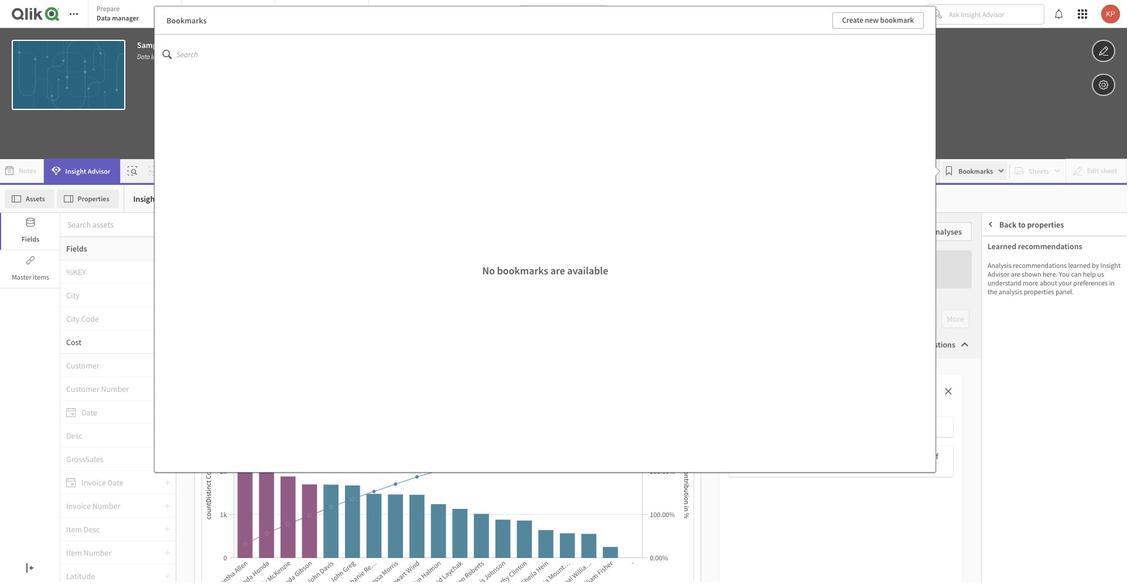 Task type: locate. For each thing, give the bounding box(es) containing it.
0 vertical spatial can
[[1071, 270, 1082, 279]]

insights left you
[[354, 477, 381, 487]]

0 horizontal spatial .
[[434, 460, 436, 470]]

choose
[[388, 269, 432, 287]]

hide
[[896, 340, 912, 350]]

0 vertical spatial the
[[988, 288, 997, 296]]

insights inside . any found insights can be saved to this sheet.
[[527, 461, 553, 472]]

0 horizontal spatial your
[[688, 461, 703, 472]]

view disabled image
[[988, 247, 997, 256]]

analyze sheet
[[190, 4, 212, 22]]

2 vertical spatial insight advisor
[[378, 460, 427, 470]]

. left save
[[434, 460, 436, 470]]

1 vertical spatial learned recommendations
[[1006, 275, 1100, 285]]

sample
[[137, 40, 164, 50]]

sample data app toolbar
[[0, 0, 1127, 159]]

can inside . any found insights can be saved to this sheet.
[[555, 461, 567, 472]]

Search text field
[[176, 43, 933, 66]]

create new bookmark
[[842, 15, 914, 25]]

. inside . any found insights can be saved to this sheet.
[[600, 444, 602, 454]]

new
[[865, 15, 879, 25], [705, 461, 719, 472]]

fields
[[22, 235, 39, 244], [66, 244, 87, 254]]

can
[[1071, 270, 1082, 279], [555, 461, 567, 472]]

prepare
[[97, 4, 120, 13]]

can right you
[[1071, 270, 1082, 279]]

data inside prepare data manager
[[97, 13, 111, 22]]

general properties
[[988, 220, 1053, 230]]

recommendations up learned
[[1032, 246, 1097, 257]]

1 horizontal spatial insight advisor
[[133, 194, 186, 204]]

data inside sample data app data last loaded: dec 18, 2023, 3:55 pm
[[137, 53, 150, 61]]

save
[[438, 460, 454, 470]]

sheet.
[[721, 461, 742, 472], [450, 477, 471, 487], [553, 477, 574, 487]]

sheet. inside . any found insights can be saved to this sheet.
[[553, 477, 574, 487]]

properties inside 'analysis recommendations learned by insight advisor are shown here. you can help us understand more about your preferences in the analysis properties panel.'
[[1024, 288, 1054, 296]]

learned recommendations button
[[982, 266, 1127, 295]]

insight down smart search image
[[133, 194, 158, 204]]

1 horizontal spatial .
[[600, 444, 602, 454]]

the down small icon
[[988, 288, 997, 296]]

1 vertical spatial bookmarks
[[959, 167, 993, 175]]

31.9%
[[909, 452, 930, 462]]

master items button
[[0, 251, 60, 288], [1, 251, 60, 288]]

1 vertical spatial new
[[705, 461, 719, 472]]

0 vertical spatial insight advisor
[[65, 167, 110, 175]]

insight advisor
[[65, 167, 110, 175], [133, 194, 186, 204], [378, 460, 427, 470]]

insight
[[65, 167, 86, 175], [133, 194, 158, 204], [1100, 261, 1121, 270], [378, 460, 401, 470]]

to inside . any found insights can be saved to this sheet.
[[601, 461, 608, 472]]

represents
[[871, 452, 907, 462]]

your inside 'analysis recommendations learned by insight advisor are shown here. you can help us understand more about your preferences in the analysis properties panel.'
[[1059, 279, 1072, 288]]

any
[[456, 460, 469, 470]]

manager
[[761, 452, 791, 462]]

choose an option below to get started adding to this sheet...
[[388, 269, 739, 287]]

1 horizontal spatial insights
[[527, 461, 553, 472]]

learned recommendations
[[988, 241, 1082, 252], [1006, 275, 1100, 285]]

are left 'available'
[[550, 264, 565, 277]]

insight advisor up the properties 'button'
[[65, 167, 110, 175]]

1 vertical spatial can
[[555, 461, 567, 472]]

1 vertical spatial this
[[610, 461, 622, 472]]

1 vertical spatial the
[[733, 462, 745, 473]]

get
[[548, 269, 566, 287]]

1 horizontal spatial sheet.
[[553, 477, 574, 487]]

sheet. for this
[[450, 477, 471, 487]]

insights inside '. save any insights you discover to this sheet.'
[[354, 477, 381, 487]]

. for any
[[600, 444, 602, 454]]

0 vertical spatial .
[[600, 444, 602, 454]]

analysis
[[999, 288, 1022, 296]]

3:55
[[218, 53, 229, 61]]

adding
[[613, 269, 654, 287]]

Ask Insight Advisor text field
[[947, 5, 1044, 23]]

insight right by
[[1100, 261, 1121, 270]]

view all analyses
[[903, 227, 962, 237]]

this inside '. save any insights you discover to this sheet.'
[[436, 477, 448, 487]]

panel.
[[1056, 288, 1074, 296]]

data down prepare
[[97, 13, 111, 22]]

learned up 'analysis'
[[1006, 275, 1035, 285]]

1 vertical spatial your
[[688, 461, 703, 472]]

1 vertical spatial .
[[434, 460, 436, 470]]

tab list containing prepare
[[88, 0, 373, 29]]

. save any insights you discover to this sheet.
[[354, 460, 471, 487]]

1 horizontal spatial this
[[610, 461, 622, 472]]

saved
[[579, 461, 599, 472]]

0 vertical spatial new
[[865, 15, 879, 25]]

bookmark
[[880, 15, 914, 25]]

0 horizontal spatial bookmarks
[[167, 15, 207, 25]]

the left total
[[733, 462, 745, 473]]

recommendations up the "panel."
[[1036, 275, 1100, 285]]

data left the 'last'
[[137, 53, 150, 61]]

.
[[600, 444, 602, 454], [434, 460, 436, 470]]

2 horizontal spatial sheet.
[[721, 461, 742, 472]]

data
[[165, 40, 181, 50]]

1 horizontal spatial the
[[988, 288, 997, 296]]

to inside '. save any insights you discover to this sheet.'
[[427, 477, 434, 487]]

advisor inside 'analysis recommendations learned by insight advisor are shown here. you can help us understand more about your preferences in the analysis properties panel.'
[[988, 270, 1010, 279]]

0 horizontal spatial this
[[436, 477, 448, 487]]

this down any
[[610, 461, 622, 472]]

0 horizontal spatial sheet.
[[450, 477, 471, 487]]

you
[[1059, 270, 1070, 279]]

0 horizontal spatial can
[[555, 461, 567, 472]]

sheet. down be
[[553, 477, 574, 487]]

loaded:
[[162, 53, 182, 61]]

samantha
[[799, 452, 835, 462]]

properties down shown
[[1024, 288, 1054, 296]]

sheet. down any
[[450, 477, 471, 487]]

creating
[[660, 445, 688, 456]]

sheet. inside '. save any insights you discover to this sheet.'
[[450, 477, 471, 487]]

us
[[1097, 270, 1104, 279]]

. left any
[[600, 444, 602, 454]]

properties
[[78, 194, 109, 203]]

0 vertical spatial your
[[1059, 279, 1072, 288]]

data
[[97, 13, 111, 22], [137, 53, 150, 61]]

recommendations
[[1018, 241, 1082, 252], [1032, 246, 1097, 257], [1013, 261, 1067, 270], [1036, 275, 1100, 285]]

tab list
[[88, 0, 373, 29]]

0 vertical spatial this
[[672, 269, 693, 287]]

discover
[[397, 477, 425, 487]]

Search assets text field
[[60, 214, 176, 236]]

1 vertical spatial data
[[137, 53, 150, 61]]

fields down search assets text field
[[66, 244, 87, 254]]

sheet. inside to start creating visualizations and build your new sheet.
[[721, 461, 742, 472]]

hide suggestions button
[[886, 336, 977, 354]]

2 horizontal spatial this
[[672, 269, 693, 287]]

smart search image
[[128, 166, 137, 176]]

to right "saved"
[[601, 461, 608, 472]]

0 horizontal spatial data
[[97, 13, 111, 22]]

view all analyses button
[[893, 223, 972, 241]]

new down visualizations
[[705, 461, 719, 472]]

suggestions
[[914, 340, 955, 350]]

sheet. down and
[[721, 461, 742, 472]]

tab list inside sample data app toolbar
[[88, 0, 373, 29]]

items
[[33, 273, 49, 282]]

insight advisor down smart search image
[[133, 194, 186, 204]]

advisor inside dropdown button
[[88, 167, 110, 175]]

. any found insights can be saved to this sheet.
[[505, 444, 622, 487]]

assets button
[[5, 190, 54, 208]]

. inside '. save any insights you discover to this sheet.'
[[434, 460, 436, 470]]

analyses
[[931, 227, 962, 237]]

can left be
[[555, 461, 567, 472]]

0 vertical spatial insights
[[527, 461, 553, 472]]

recommendations inside button
[[1036, 275, 1100, 285]]

app options image
[[1098, 78, 1109, 92]]

advisor
[[88, 167, 110, 175], [159, 194, 186, 204], [988, 270, 1010, 279], [402, 460, 427, 470]]

bookmarks button
[[942, 162, 1007, 180]]

fields button
[[0, 213, 60, 250], [1, 213, 60, 250], [60, 237, 176, 261]]

count.
[[764, 462, 785, 473]]

1 horizontal spatial data
[[137, 53, 150, 61]]

1 horizontal spatial are
[[1011, 270, 1020, 279]]

1 vertical spatial insights
[[354, 477, 381, 487]]

insight advisor up discover
[[378, 460, 427, 470]]

0 horizontal spatial are
[[550, 264, 565, 277]]

the top manager is samantha allen that represents 31.9% of the total count.
[[733, 452, 938, 473]]

1 horizontal spatial fields
[[66, 244, 87, 254]]

insights
[[527, 461, 553, 472], [354, 477, 381, 487]]

insight inside dropdown button
[[65, 167, 86, 175]]

insights right found
[[527, 461, 553, 472]]

this left sheet...
[[672, 269, 693, 287]]

learned up analysis
[[988, 241, 1016, 252]]

of
[[932, 452, 938, 462]]

to right discover
[[427, 477, 434, 487]]

2 vertical spatial this
[[436, 477, 448, 487]]

1 horizontal spatial new
[[865, 15, 879, 25]]

are
[[550, 264, 565, 277], [1011, 270, 1020, 279]]

hidden recommendations button
[[982, 237, 1127, 266]]

your right about
[[1059, 279, 1072, 288]]

recommendations down hidden recommendations
[[1013, 261, 1067, 270]]

the inside 'analysis recommendations learned by insight advisor are shown here. you can help us understand more about your preferences in the analysis properties panel.'
[[988, 288, 997, 296]]

fields up master items
[[22, 235, 39, 244]]

0 horizontal spatial the
[[733, 462, 745, 473]]

learned
[[1068, 261, 1091, 270]]

the inside the top manager is samantha allen that represents 31.9% of the total count.
[[733, 462, 745, 473]]

started
[[569, 269, 610, 287]]

0 horizontal spatial insight advisor
[[65, 167, 110, 175]]

1 horizontal spatial your
[[1059, 279, 1072, 288]]

pm
[[230, 53, 239, 61]]

1 horizontal spatial can
[[1071, 270, 1082, 279]]

0 vertical spatial data
[[97, 13, 111, 22]]

1 vertical spatial learned
[[1006, 275, 1035, 285]]

0 horizontal spatial insights
[[354, 477, 381, 487]]

insight up the properties 'button'
[[65, 167, 86, 175]]

new inside to start creating visualizations and build your new sheet.
[[705, 461, 719, 472]]

is
[[792, 452, 798, 462]]

0 horizontal spatial new
[[705, 461, 719, 472]]

your inside to start creating visualizations and build your new sheet.
[[688, 461, 703, 472]]

this down save
[[436, 477, 448, 487]]

manager image
[[595, 269, 605, 279]]

1 horizontal spatial bookmarks
[[959, 167, 993, 175]]

your down visualizations
[[688, 461, 703, 472]]

new right create
[[865, 15, 879, 25]]

are left shown
[[1011, 270, 1020, 279]]

to left start
[[741, 428, 749, 438]]

general
[[988, 220, 1015, 230]]

by
[[1092, 261, 1099, 270]]



Task type: describe. For each thing, give the bounding box(es) containing it.
1 vertical spatial insight advisor
[[133, 194, 186, 204]]

all
[[921, 227, 930, 237]]

recommendations down the help icon
[[1018, 241, 1082, 252]]

bookmarks inside button
[[959, 167, 993, 175]]

sheet...
[[696, 269, 739, 287]]

hide suggestions
[[896, 340, 955, 350]]

you
[[382, 477, 395, 487]]

found
[[505, 461, 525, 472]]

create new bookmark button
[[832, 12, 924, 28]]

shown
[[1022, 270, 1041, 279]]

learned inside learned recommendations button
[[1006, 275, 1035, 285]]

insight up you
[[378, 460, 401, 470]]

0 vertical spatial bookmarks
[[167, 15, 207, 25]]

choose an option below to get started adding to this sheet... application
[[0, 0, 1127, 583]]

18,
[[194, 53, 202, 61]]

build
[[752, 445, 770, 456]]

understand
[[988, 279, 1021, 288]]

master
[[12, 273, 31, 282]]

back
[[999, 219, 1017, 230]]

below
[[494, 269, 530, 287]]

be
[[569, 461, 578, 472]]

view
[[903, 227, 919, 237]]

option
[[452, 269, 491, 287]]

here.
[[1043, 270, 1058, 279]]

visualizations
[[689, 445, 736, 456]]

analysis
[[988, 261, 1012, 270]]

insight advisor inside insight advisor dropdown button
[[65, 167, 110, 175]]

hidden recommendations
[[1005, 246, 1097, 257]]

about
[[1040, 279, 1057, 288]]

learned recommendations inside button
[[1006, 275, 1100, 285]]

insight inside 'analysis recommendations learned by insight advisor are shown here. you can help us understand more about your preferences in the analysis properties panel.'
[[1100, 261, 1121, 270]]

any
[[604, 444, 616, 454]]

this inside . any found insights can be saved to this sheet.
[[610, 461, 622, 472]]

to left get
[[533, 269, 545, 287]]

manager
[[112, 13, 139, 22]]

0 horizontal spatial fields
[[22, 235, 39, 244]]

create
[[842, 15, 863, 25]]

2 horizontal spatial insight advisor
[[378, 460, 427, 470]]

in
[[1109, 279, 1115, 288]]

edit image
[[1098, 44, 1109, 58]]

the
[[733, 452, 746, 462]]

and
[[737, 445, 750, 456]]

insights for can
[[527, 461, 553, 472]]

new inside create new bookmark button
[[865, 15, 879, 25]]

preferences
[[1073, 279, 1108, 288]]

recommendations inside 'analysis recommendations learned by insight advisor are shown here. you can help us understand more about your preferences in the analysis properties panel.'
[[1013, 261, 1067, 270]]

kendall parks image
[[1101, 5, 1120, 23]]

analyze
[[190, 4, 212, 13]]

sample data app data last loaded: dec 18, 2023, 3:55 pm
[[137, 40, 239, 61]]

properties up hidden recommendations
[[1027, 219, 1064, 230]]

to inside to start creating visualizations and build your new sheet.
[[741, 428, 749, 438]]

properties right the back
[[1017, 220, 1053, 230]]

0 vertical spatial learned
[[988, 241, 1016, 252]]

no bookmarks are available
[[482, 264, 608, 277]]

can inside 'analysis recommendations learned by insight advisor are shown here. you can help us understand more about your preferences in the analysis properties panel.'
[[1071, 270, 1082, 279]]

properties button
[[57, 190, 119, 208]]

0 vertical spatial learned recommendations
[[988, 241, 1082, 252]]

that
[[855, 452, 869, 462]]

bookmarks
[[497, 264, 548, 277]]

to right the back
[[1018, 219, 1026, 230]]

top
[[748, 452, 759, 462]]

total
[[746, 462, 762, 473]]

. for save
[[434, 460, 436, 470]]

to right adding
[[657, 269, 669, 287]]

no
[[482, 264, 495, 277]]

cost button
[[60, 337, 164, 348]]

an
[[435, 269, 449, 287]]

insight advisor button
[[44, 159, 120, 183]]

1 master items button from the left
[[0, 251, 60, 288]]

prepare data manager
[[97, 4, 139, 22]]

assets
[[26, 194, 45, 203]]

back to properties
[[999, 219, 1064, 230]]

narrate button
[[275, 0, 368, 27]]

sheet
[[190, 13, 207, 22]]

2 master items button from the left
[[1, 251, 60, 288]]

last
[[151, 53, 161, 61]]

narrate
[[284, 4, 306, 13]]

recommendations inside 'button'
[[1032, 246, 1097, 257]]

sheet. for new
[[721, 461, 742, 472]]

hidden
[[1005, 246, 1031, 257]]

dec
[[183, 53, 193, 61]]

small image
[[988, 276, 998, 286]]

available
[[567, 264, 608, 277]]

are inside 'analysis recommendations learned by insight advisor are shown here. you can help us understand more about your preferences in the analysis properties panel.'
[[1011, 270, 1020, 279]]

analysis recommendations learned by insight advisor are shown here. you can help us understand more about your preferences in the analysis properties panel.
[[988, 261, 1121, 296]]

app
[[183, 40, 196, 50]]

allen
[[836, 452, 854, 462]]

more
[[1023, 279, 1038, 288]]

start
[[750, 428, 766, 438]]

help image
[[1053, 221, 1070, 228]]

insights for you
[[354, 477, 381, 487]]

help
[[1083, 270, 1096, 279]]

cost
[[66, 337, 81, 348]]

2023,
[[203, 53, 217, 61]]

master items
[[12, 273, 49, 282]]

to start creating visualizations and build your new sheet.
[[660, 428, 770, 472]]



Task type: vqa. For each thing, say whether or not it's contained in the screenshot.
"Anyone" associated with the bottommost Search users text box
no



